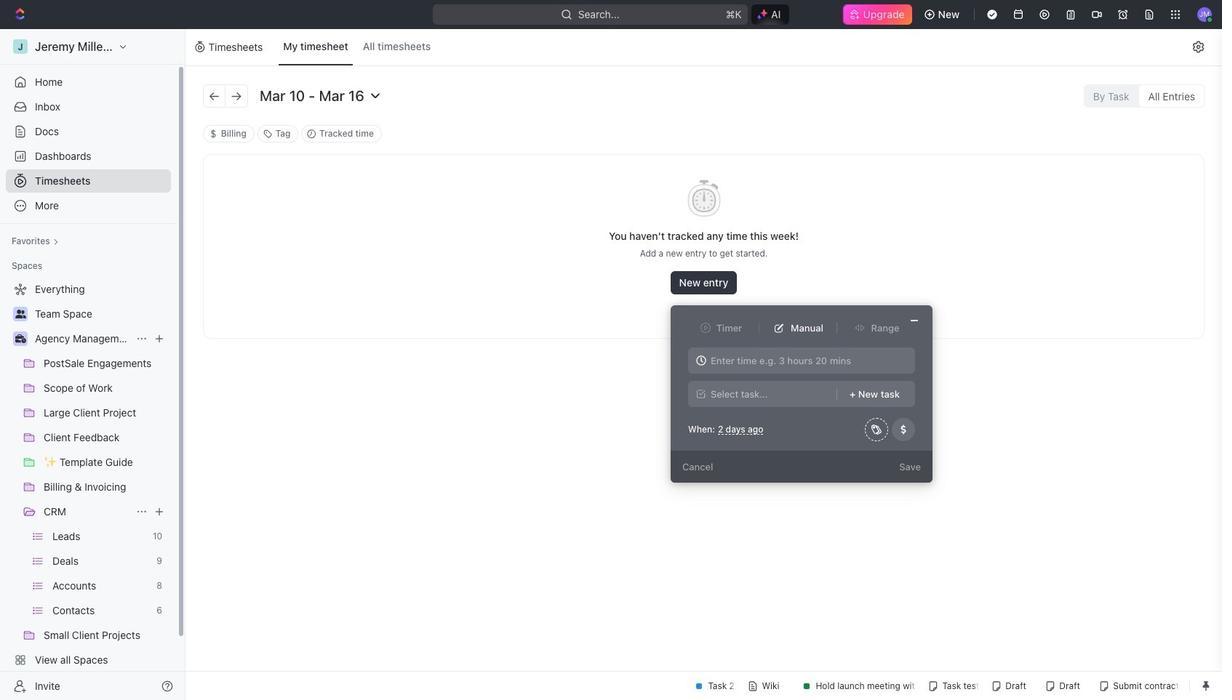 Task type: locate. For each thing, give the bounding box(es) containing it.
sidebar navigation
[[0, 29, 185, 700]]

tree
[[6, 278, 171, 697]]



Task type: describe. For each thing, give the bounding box(es) containing it.
business time image
[[15, 335, 26, 343]]

Enter time e.g. 3 hours 20 mins text field
[[688, 348, 915, 374]]

tree inside sidebar navigation
[[6, 278, 171, 697]]



Task type: vqa. For each thing, say whether or not it's contained in the screenshot.
the 1 within SIDEBAR navigation
no



